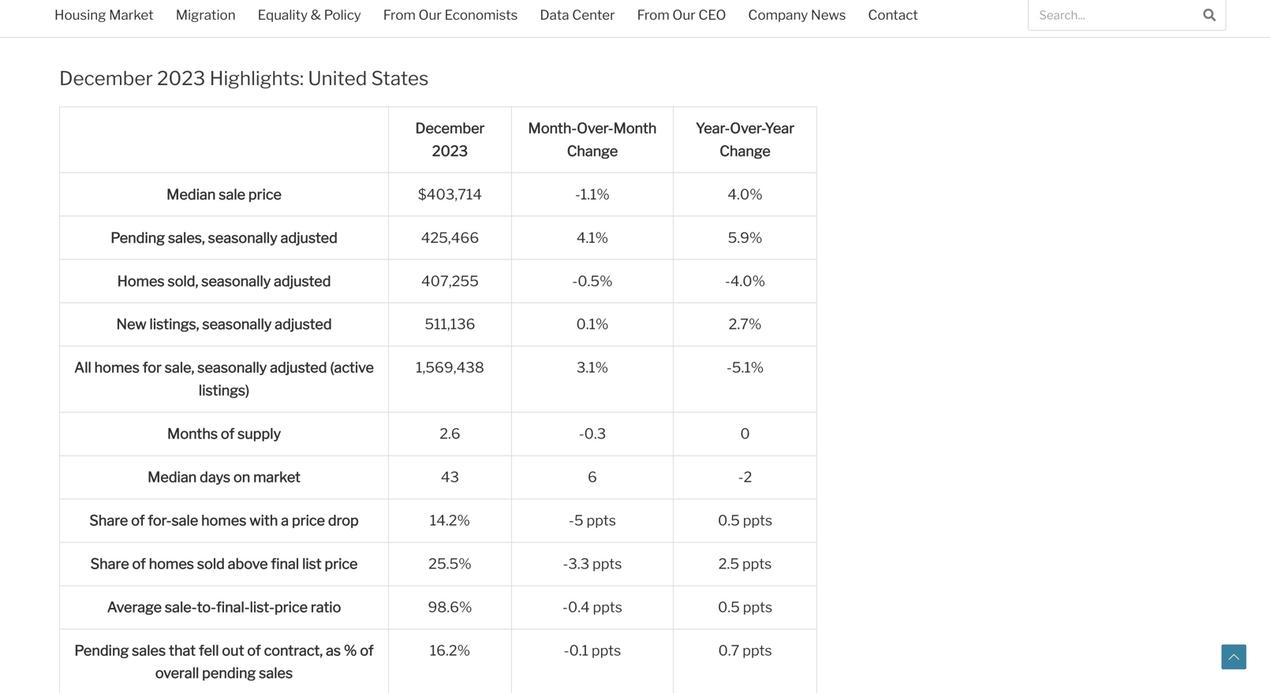 Task type: describe. For each thing, give the bounding box(es) containing it.
ppts right the 0.4
[[593, 599, 623, 616]]

1 vertical spatial sales
[[259, 665, 293, 683]]

year-
[[696, 120, 730, 137]]

december for december 2023
[[416, 120, 485, 137]]

list-
[[250, 599, 275, 616]]

-3.3 ppts
[[563, 556, 622, 573]]

of for for-
[[131, 512, 145, 530]]

0.7
[[719, 642, 740, 660]]

average
[[107, 599, 162, 616]]

data center link
[[529, 0, 626, 33]]

listings)
[[199, 382, 250, 399]]

-0.5%
[[573, 273, 613, 290]]

december 2023 highlights: united states
[[59, 67, 429, 90]]

december for december 2023 highlights: united states
[[59, 67, 153, 90]]

price left "ratio"
[[275, 599, 308, 616]]

adjusted inside all homes for sale, seasonally adjusted (active listings)
[[270, 359, 327, 377]]

seasonally inside all homes for sale, seasonally adjusted (active listings)
[[198, 359, 267, 377]]

- for 5.1%
[[727, 359, 732, 377]]

5.1%
[[732, 359, 764, 377]]

housing market
[[54, 7, 154, 23]]

-2
[[739, 469, 753, 486]]

25.5%
[[429, 556, 472, 573]]

5.9%
[[728, 229, 763, 246]]

data center
[[540, 7, 615, 23]]

months
[[167, 425, 218, 443]]

united
[[308, 67, 367, 90]]

- for 1.1%
[[575, 186, 581, 203]]

1 vertical spatial 4.0%
[[731, 273, 766, 290]]

final-
[[216, 599, 250, 616]]

-1.1%
[[575, 186, 610, 203]]

seasonally for sold,
[[201, 273, 271, 290]]

year
[[765, 120, 795, 137]]

contact
[[869, 7, 919, 23]]

housing market link
[[43, 0, 165, 33]]

with
[[250, 512, 278, 530]]

share of for-sale homes with a price drop
[[89, 512, 359, 530]]

year-over-year change
[[696, 120, 795, 160]]

0.1
[[569, 642, 589, 660]]

company news link
[[738, 0, 858, 33]]

ppts right 3.3
[[593, 556, 622, 573]]

from our economists link
[[372, 0, 529, 33]]

of right out
[[247, 642, 261, 660]]

pending
[[202, 665, 256, 683]]

43
[[441, 469, 459, 486]]

out
[[222, 642, 244, 660]]

share for share of homes sold above final list price
[[90, 556, 129, 573]]

ppts right 0.7 at the right of the page
[[743, 642, 772, 660]]

overall
[[155, 665, 199, 683]]

0.1%
[[577, 316, 609, 333]]

&
[[311, 7, 321, 23]]

months of supply
[[167, 425, 281, 443]]

2.6
[[440, 425, 461, 443]]

0.7 ppts
[[719, 642, 772, 660]]

housing
[[54, 7, 106, 23]]

0.5 for -5 ppts
[[718, 512, 740, 530]]

seasonally for sales,
[[208, 229, 278, 246]]

of for supply
[[221, 425, 235, 443]]

median for median days on market
[[148, 469, 197, 486]]

final
[[271, 556, 299, 573]]

-5.1%
[[727, 359, 764, 377]]

adjusted for homes sold, seasonally adjusted
[[274, 273, 331, 290]]

6
[[588, 469, 597, 486]]

0.5 ppts for -0.4 ppts
[[718, 599, 773, 616]]

adjusted for new listings, seasonally adjusted
[[275, 316, 332, 333]]

as
[[326, 642, 341, 660]]

5
[[575, 512, 584, 530]]

pending for pending sales that fell out of contract, as % of overall pending sales
[[75, 642, 129, 660]]

migration link
[[165, 0, 247, 33]]

1 horizontal spatial homes
[[149, 556, 194, 573]]

1.1%
[[581, 186, 610, 203]]

december 2023
[[416, 120, 485, 160]]

contract,
[[264, 642, 323, 660]]

- for 4.0%
[[725, 273, 731, 290]]

$403,714
[[418, 186, 482, 203]]

pending sales, seasonally adjusted
[[111, 229, 338, 246]]

-5 ppts
[[569, 512, 616, 530]]

-0.4 ppts
[[563, 599, 623, 616]]

2.5 ppts
[[719, 556, 772, 573]]

- for 0.4
[[563, 599, 568, 616]]

Search... search field
[[1029, 0, 1194, 30]]

- for 2
[[739, 469, 744, 486]]

4.1%
[[577, 229, 609, 246]]

that
[[169, 642, 196, 660]]

month
[[614, 120, 657, 137]]

homes sold, seasonally adjusted
[[117, 273, 331, 290]]

2.5
[[719, 556, 740, 573]]

sale,
[[165, 359, 195, 377]]

to-
[[197, 599, 216, 616]]

news
[[811, 7, 846, 23]]

0.4
[[568, 599, 590, 616]]

for
[[143, 359, 162, 377]]

above
[[228, 556, 268, 573]]

listings,
[[150, 316, 199, 333]]

0
[[741, 425, 750, 443]]

median for median sale price
[[167, 186, 216, 203]]

0 vertical spatial 4.0%
[[728, 186, 763, 203]]

%
[[344, 642, 357, 660]]

supply
[[238, 425, 281, 443]]



Task type: locate. For each thing, give the bounding box(es) containing it.
2 change from the left
[[720, 142, 771, 160]]

change for month-
[[567, 142, 618, 160]]

seasonally up listings)
[[198, 359, 267, 377]]

0 vertical spatial 0.5 ppts
[[718, 512, 773, 530]]

price up pending sales, seasonally adjusted
[[249, 186, 282, 203]]

1 horizontal spatial our
[[673, 7, 696, 23]]

pending
[[111, 229, 165, 246], [75, 642, 129, 660]]

new listings, seasonally adjusted
[[116, 316, 332, 333]]

- for 5
[[569, 512, 575, 530]]

sales left that in the bottom of the page
[[132, 642, 166, 660]]

ppts right 0.1 in the bottom left of the page
[[592, 642, 621, 660]]

our
[[419, 7, 442, 23], [673, 7, 696, 23]]

1 0.5 ppts from the top
[[718, 512, 773, 530]]

2023 for december 2023 highlights: united states
[[157, 67, 206, 90]]

seasonally up new listings, seasonally adjusted
[[201, 273, 271, 290]]

equality
[[258, 7, 308, 23]]

fell
[[199, 642, 219, 660]]

of left for-
[[131, 512, 145, 530]]

0.5 ppts for -5 ppts
[[718, 512, 773, 530]]

425,466
[[421, 229, 479, 246]]

over- inside month-over-month change
[[577, 120, 614, 137]]

of up 'average'
[[132, 556, 146, 573]]

0 vertical spatial homes
[[94, 359, 140, 377]]

median up sales, at the left of the page
[[167, 186, 216, 203]]

- up '-0.1 ppts'
[[563, 599, 568, 616]]

december up $403,714
[[416, 120, 485, 137]]

2 0.5 ppts from the top
[[718, 599, 773, 616]]

homes left with
[[201, 512, 247, 530]]

0 horizontal spatial 2023
[[157, 67, 206, 90]]

0 horizontal spatial from
[[383, 7, 416, 23]]

sold
[[197, 556, 225, 573]]

median
[[167, 186, 216, 203], [148, 469, 197, 486]]

407,255
[[421, 273, 479, 290]]

- down 2.7%
[[727, 359, 732, 377]]

2.7%
[[729, 316, 762, 333]]

pending for pending sales, seasonally adjusted
[[111, 229, 165, 246]]

1 vertical spatial homes
[[201, 512, 247, 530]]

our for ceo
[[673, 7, 696, 23]]

1,569,438
[[416, 359, 485, 377]]

from our ceo link
[[626, 0, 738, 33]]

2 vertical spatial homes
[[149, 556, 194, 573]]

- up the "0.1%" at the left top of page
[[573, 273, 578, 290]]

price right 'a'
[[292, 512, 325, 530]]

0.5 ppts up 0.7 ppts
[[718, 599, 773, 616]]

all
[[74, 359, 91, 377]]

1 vertical spatial median
[[148, 469, 197, 486]]

of
[[221, 425, 235, 443], [131, 512, 145, 530], [132, 556, 146, 573], [247, 642, 261, 660], [360, 642, 374, 660]]

all homes for sale, seasonally adjusted (active listings)
[[74, 359, 374, 399]]

- up 4.1%
[[575, 186, 581, 203]]

december down housing market link
[[59, 67, 153, 90]]

month-over-month change
[[528, 120, 657, 160]]

ppts
[[587, 512, 616, 530], [743, 512, 773, 530], [593, 556, 622, 573], [743, 556, 772, 573], [593, 599, 623, 616], [743, 599, 773, 616], [592, 642, 621, 660], [743, 642, 772, 660]]

median left days
[[148, 469, 197, 486]]

1 vertical spatial share
[[90, 556, 129, 573]]

14.2%
[[430, 512, 470, 530]]

1 from from the left
[[383, 7, 416, 23]]

1 horizontal spatial december
[[416, 120, 485, 137]]

0 horizontal spatial sales
[[132, 642, 166, 660]]

equality & policy
[[258, 7, 361, 23]]

-0.1 ppts
[[564, 642, 621, 660]]

- up the 0.4
[[563, 556, 569, 573]]

of right %
[[360, 642, 374, 660]]

0 vertical spatial share
[[89, 512, 128, 530]]

0.5 ppts down -2
[[718, 512, 773, 530]]

economists
[[445, 7, 518, 23]]

sale up pending sales, seasonally adjusted
[[219, 186, 246, 203]]

2 horizontal spatial homes
[[201, 512, 247, 530]]

- down 0
[[739, 469, 744, 486]]

0 horizontal spatial december
[[59, 67, 153, 90]]

0 vertical spatial sales
[[132, 642, 166, 660]]

migration
[[176, 7, 236, 23]]

1 change from the left
[[567, 142, 618, 160]]

market
[[109, 7, 154, 23]]

0.5
[[718, 512, 740, 530], [718, 599, 740, 616]]

homes
[[117, 273, 165, 290]]

month-
[[528, 120, 577, 137]]

2023 down migration link
[[157, 67, 206, 90]]

1 vertical spatial 0.5
[[718, 599, 740, 616]]

pending up homes
[[111, 229, 165, 246]]

on
[[234, 469, 250, 486]]

0 horizontal spatial change
[[567, 142, 618, 160]]

1 vertical spatial 2023
[[432, 142, 468, 160]]

our inside "from our economists" link
[[419, 7, 442, 23]]

days
[[200, 469, 231, 486]]

pending inside pending sales that fell out of contract, as % of overall pending sales
[[75, 642, 129, 660]]

- for 0.1
[[564, 642, 569, 660]]

share up 'average'
[[90, 556, 129, 573]]

list
[[302, 556, 322, 573]]

states
[[371, 67, 429, 90]]

- up 3.3
[[569, 512, 575, 530]]

0 vertical spatial december
[[59, 67, 153, 90]]

0.5%
[[578, 273, 613, 290]]

median sale price
[[167, 186, 282, 203]]

pending sales that fell out of contract, as % of overall pending sales
[[75, 642, 374, 683]]

price right list
[[325, 556, 358, 573]]

0 vertical spatial 2023
[[157, 67, 206, 90]]

equality & policy link
[[247, 0, 372, 33]]

-0.3
[[579, 425, 606, 443]]

2 our from the left
[[673, 7, 696, 23]]

from
[[383, 7, 416, 23], [637, 7, 670, 23]]

ppts right 2.5 on the right bottom of the page
[[743, 556, 772, 573]]

1 horizontal spatial change
[[720, 142, 771, 160]]

drop
[[328, 512, 359, 530]]

1 horizontal spatial sales
[[259, 665, 293, 683]]

homes left sold
[[149, 556, 194, 573]]

from right policy
[[383, 7, 416, 23]]

company
[[749, 7, 808, 23]]

sale
[[219, 186, 246, 203], [172, 512, 198, 530]]

98.6%
[[428, 599, 472, 616]]

0 vertical spatial sale
[[219, 186, 246, 203]]

- for 0.3
[[579, 425, 585, 443]]

from inside from our ceo link
[[637, 7, 670, 23]]

4.0% up 5.9%
[[728, 186, 763, 203]]

511,136
[[425, 316, 476, 333]]

change inside year-over-year change
[[720, 142, 771, 160]]

sale up sold
[[172, 512, 198, 530]]

from our ceo
[[637, 7, 727, 23]]

0 horizontal spatial our
[[419, 7, 442, 23]]

for-
[[148, 512, 172, 530]]

over-
[[577, 120, 614, 137], [730, 120, 765, 137]]

from for from our ceo
[[637, 7, 670, 23]]

adjusted
[[281, 229, 338, 246], [274, 273, 331, 290], [275, 316, 332, 333], [270, 359, 327, 377]]

1 horizontal spatial from
[[637, 7, 670, 23]]

2 from from the left
[[637, 7, 670, 23]]

adjusted for pending sales, seasonally adjusted
[[281, 229, 338, 246]]

change for year-
[[720, 142, 771, 160]]

sales
[[132, 642, 166, 660], [259, 665, 293, 683]]

ceo
[[699, 7, 727, 23]]

our left ceo
[[673, 7, 696, 23]]

ppts right 5
[[587, 512, 616, 530]]

0 vertical spatial median
[[167, 186, 216, 203]]

company news
[[749, 7, 846, 23]]

of left supply
[[221, 425, 235, 443]]

2023 up $403,714
[[432, 142, 468, 160]]

pending down 'average'
[[75, 642, 129, 660]]

16.2%
[[430, 642, 471, 660]]

homes right the all at left
[[94, 359, 140, 377]]

median days on market
[[148, 469, 301, 486]]

ppts down 2.5 ppts
[[743, 599, 773, 616]]

seasonally
[[208, 229, 278, 246], [201, 273, 271, 290], [202, 316, 272, 333], [198, 359, 267, 377]]

2 0.5 from the top
[[718, 599, 740, 616]]

0 horizontal spatial homes
[[94, 359, 140, 377]]

0 horizontal spatial sale
[[172, 512, 198, 530]]

1 horizontal spatial over-
[[730, 120, 765, 137]]

search image
[[1204, 8, 1217, 21]]

seasonally down homes sold, seasonally adjusted
[[202, 316, 272, 333]]

- for 3.3
[[563, 556, 569, 573]]

0.5 for -0.4 ppts
[[718, 599, 740, 616]]

1 horizontal spatial 2023
[[432, 142, 468, 160]]

0 vertical spatial 0.5
[[718, 512, 740, 530]]

1 our from the left
[[419, 7, 442, 23]]

2 over- from the left
[[730, 120, 765, 137]]

1 vertical spatial sale
[[172, 512, 198, 530]]

1 vertical spatial pending
[[75, 642, 129, 660]]

0.5 up 2.5 on the right bottom of the page
[[718, 512, 740, 530]]

homes inside all homes for sale, seasonally adjusted (active listings)
[[94, 359, 140, 377]]

0.3
[[585, 425, 606, 443]]

over- for month-
[[577, 120, 614, 137]]

average sale-to-final-list-price ratio
[[107, 599, 341, 616]]

1 over- from the left
[[577, 120, 614, 137]]

share for share of for-sale homes with a price drop
[[89, 512, 128, 530]]

0.5 down 2.5 on the right bottom of the page
[[718, 599, 740, 616]]

1 vertical spatial december
[[416, 120, 485, 137]]

sales down contract, at the left bottom of page
[[259, 665, 293, 683]]

change down year-
[[720, 142, 771, 160]]

from inside "from our economists" link
[[383, 7, 416, 23]]

None search field
[[1028, 0, 1227, 31]]

sales,
[[168, 229, 205, 246]]

seasonally up homes sold, seasonally adjusted
[[208, 229, 278, 246]]

our inside from our ceo link
[[673, 7, 696, 23]]

1 0.5 from the top
[[718, 512, 740, 530]]

- for 0.5%
[[573, 273, 578, 290]]

2023 inside "december 2023"
[[432, 142, 468, 160]]

2023
[[157, 67, 206, 90], [432, 142, 468, 160]]

over- for year-
[[730, 120, 765, 137]]

4.0% up 2.7%
[[731, 273, 766, 290]]

3.3
[[569, 556, 590, 573]]

0 horizontal spatial over-
[[577, 120, 614, 137]]

our for economists
[[419, 7, 442, 23]]

- up 2.7%
[[725, 273, 731, 290]]

change inside month-over-month change
[[567, 142, 618, 160]]

new
[[116, 316, 147, 333]]

market
[[253, 469, 301, 486]]

our left economists
[[419, 7, 442, 23]]

(active
[[330, 359, 374, 377]]

sold,
[[168, 273, 198, 290]]

from for from our economists
[[383, 7, 416, 23]]

center
[[572, 7, 615, 23]]

- down the 0.4
[[564, 642, 569, 660]]

share left for-
[[89, 512, 128, 530]]

from left ceo
[[637, 7, 670, 23]]

over- inside year-over-year change
[[730, 120, 765, 137]]

ppts down 2
[[743, 512, 773, 530]]

change up the -1.1%
[[567, 142, 618, 160]]

december
[[59, 67, 153, 90], [416, 120, 485, 137]]

- down '3.1%'
[[579, 425, 585, 443]]

from our economists
[[383, 7, 518, 23]]

data
[[540, 7, 570, 23]]

highlights:
[[210, 67, 304, 90]]

3.1%
[[577, 359, 609, 377]]

1 vertical spatial 0.5 ppts
[[718, 599, 773, 616]]

seasonally for listings,
[[202, 316, 272, 333]]

0 vertical spatial pending
[[111, 229, 165, 246]]

ratio
[[311, 599, 341, 616]]

-4.0%
[[725, 273, 766, 290]]

of for homes
[[132, 556, 146, 573]]

2023 for december 2023
[[432, 142, 468, 160]]

4.0%
[[728, 186, 763, 203], [731, 273, 766, 290]]

contact link
[[858, 0, 930, 33]]

1 horizontal spatial sale
[[219, 186, 246, 203]]



Task type: vqa. For each thing, say whether or not it's contained in the screenshot.
as at the left of page
yes



